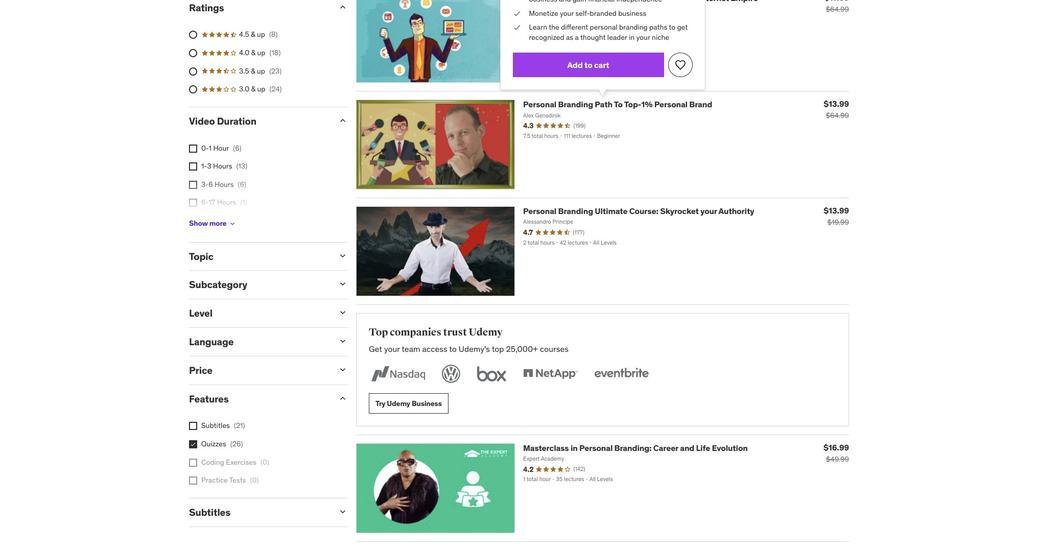 Task type: vqa. For each thing, say whether or not it's contained in the screenshot.
3-
yes



Task type: locate. For each thing, give the bounding box(es) containing it.
show more button
[[189, 213, 237, 234]]

2 small image from the top
[[338, 251, 348, 261]]

alex
[[523, 112, 534, 119]]

xsmall image left quizzes
[[189, 440, 197, 449]]

subtitles down practice
[[189, 506, 230, 518]]

(199)
[[573, 122, 586, 129]]

small image for language
[[338, 336, 348, 346]]

(26)
[[230, 439, 243, 449]]

small image for ratings
[[338, 2, 348, 12]]

0-1 hour (6)
[[201, 143, 242, 153]]

1 vertical spatial udemy
[[387, 399, 410, 408]]

& right '3.5'
[[251, 66, 255, 75]]

small image for subcategory
[[338, 279, 348, 289]]

2 up from the top
[[257, 48, 265, 57]]

box image
[[475, 363, 509, 385]]

7.5
[[523, 132, 530, 139]]

business
[[412, 399, 442, 408]]

personal
[[591, 23, 617, 31]]

monetize your self-branded business
[[533, 9, 644, 18]]

3 small image from the top
[[338, 308, 348, 318]]

subtitles up quizzes
[[201, 421, 230, 430]]

xsmall image for 0-1 hour (6)
[[189, 144, 197, 153]]

small image
[[338, 2, 348, 12], [338, 279, 348, 289], [338, 308, 348, 318], [338, 365, 348, 375], [338, 393, 348, 403]]

4 up from the top
[[257, 84, 265, 94]]

3 up from the top
[[257, 66, 265, 75]]

0 vertical spatial subtitles
[[201, 421, 230, 430]]

0 vertical spatial to
[[665, 23, 672, 31]]

hours
[[544, 132, 559, 139]]

up for 3.0 & up
[[257, 84, 265, 94]]

career
[[653, 443, 678, 453]]

team
[[402, 344, 420, 354]]

xsmall image for quizzes (26)
[[189, 440, 197, 449]]

learn
[[533, 23, 550, 31]]

course:
[[629, 206, 659, 216]]

get
[[673, 23, 683, 31]]

0 vertical spatial $64.99
[[826, 4, 849, 14]]

1 branding from the top
[[558, 99, 593, 110]]

(6) right hour
[[233, 143, 242, 153]]

udemy
[[469, 326, 503, 339], [387, 399, 410, 408]]

(0) right exercises
[[261, 458, 269, 467]]

(13)
[[236, 162, 247, 171]]

udemy up udemy's
[[469, 326, 503, 339]]

to
[[665, 23, 672, 31], [586, 58, 593, 67], [449, 344, 457, 354]]

(6) for 0-1 hour (6)
[[233, 143, 242, 153]]

1 vertical spatial to
[[586, 58, 593, 67]]

the
[[552, 23, 562, 31]]

to inside button
[[586, 58, 593, 67]]

3 & from the top
[[251, 66, 255, 75]]

to inside learn the different personal branding paths to get recognized as a thought leader in your niche
[[665, 23, 672, 31]]

1 small image from the top
[[338, 2, 348, 12]]

xsmall image inside show more "button"
[[229, 219, 237, 228]]

199 reviews element
[[573, 122, 586, 130]]

$13.99 for $13.99 $19.99
[[824, 206, 849, 216]]

& right the 3.0
[[251, 84, 256, 94]]

to inside top companies trust udemy get your team access to udemy's top 25,000+ courses
[[449, 344, 457, 354]]

1 & from the top
[[251, 30, 255, 39]]

udemy inside top companies trust udemy get your team access to udemy's top 25,000+ courses
[[469, 326, 503, 339]]

(6) down '(13)'
[[238, 180, 246, 189]]

ratings
[[189, 1, 224, 14]]

xsmall image
[[518, 9, 525, 19], [189, 163, 197, 171], [189, 199, 197, 207], [229, 219, 237, 228], [189, 459, 197, 467]]

0 vertical spatial in
[[628, 32, 633, 41]]

your
[[562, 9, 575, 18], [635, 32, 648, 41], [701, 206, 717, 216], [384, 344, 400, 354]]

branded
[[591, 9, 616, 18]]

branding
[[618, 23, 645, 31]]

video
[[189, 115, 215, 127]]

up
[[257, 30, 265, 39], [257, 48, 265, 57], [257, 66, 265, 75], [257, 84, 265, 94]]

1 vertical spatial $13.99
[[824, 206, 849, 216]]

1-3 hours (13)
[[201, 162, 247, 171]]

thought
[[582, 32, 606, 41]]

0 vertical spatial (6)
[[233, 143, 242, 153]]

practice tests (0)
[[201, 476, 259, 485]]

xsmall image left 1-
[[189, 163, 197, 171]]

up for 4.0 & up
[[257, 48, 265, 57]]

3-
[[201, 180, 209, 189]]

xsmall image left 0-
[[189, 144, 197, 153]]

up left the (24)
[[257, 84, 265, 94]]

1 vertical spatial (0)
[[250, 476, 259, 485]]

top
[[369, 326, 388, 339]]

$64.99
[[826, 4, 849, 14], [826, 111, 849, 120]]

self-
[[577, 9, 591, 18]]

small image
[[338, 115, 348, 126], [338, 251, 348, 261], [338, 336, 348, 346], [338, 507, 348, 517]]

to left cart
[[586, 58, 593, 67]]

0 vertical spatial udemy
[[469, 326, 503, 339]]

4 & from the top
[[251, 84, 256, 94]]

xsmall image left "learn"
[[518, 23, 525, 32]]

4 small image from the top
[[338, 507, 348, 517]]

in down branding
[[628, 32, 633, 41]]

level
[[189, 307, 212, 319]]

xsmall image left subtitles (21)
[[189, 422, 197, 430]]

practice
[[201, 476, 228, 485]]

1 vertical spatial (6)
[[238, 180, 246, 189]]

total
[[532, 132, 543, 139]]

5 small image from the top
[[338, 393, 348, 403]]

1 horizontal spatial in
[[628, 32, 633, 41]]

business
[[617, 9, 644, 18]]

0 vertical spatial (0)
[[261, 458, 269, 467]]

$19.99
[[827, 218, 849, 227]]

4.5 & up (8)
[[239, 30, 278, 39]]

up left (23)
[[257, 66, 265, 75]]

xsmall image for 6-17 hours (1)
[[189, 199, 197, 207]]

(24)
[[269, 84, 282, 94]]

path
[[595, 99, 613, 110]]

hours
[[213, 162, 232, 171], [215, 180, 234, 189], [217, 198, 236, 207], [214, 216, 233, 225]]

(18)
[[269, 48, 281, 57]]

brand
[[689, 99, 712, 110]]

different
[[563, 23, 589, 31]]

1 vertical spatial subtitles
[[189, 506, 230, 518]]

branding for ultimate
[[558, 206, 593, 216]]

2 $64.99 from the top
[[826, 111, 849, 120]]

(21)
[[234, 421, 245, 430]]

1 up from the top
[[257, 30, 265, 39]]

2 vertical spatial to
[[449, 344, 457, 354]]

3 small image from the top
[[338, 336, 348, 346]]

2 small image from the top
[[338, 279, 348, 289]]

in right the masterclass
[[571, 443, 578, 453]]

subtitles for subtitles
[[189, 506, 230, 518]]

small image for topic
[[338, 251, 348, 261]]

branding inside the personal branding path to top-1% personal brand alex genadinik
[[558, 99, 593, 110]]

1 vertical spatial $64.99
[[826, 111, 849, 120]]

skyrocket
[[660, 206, 699, 216]]

top-
[[624, 99, 641, 110]]

hours right the 17 in the top of the page
[[217, 198, 236, 207]]

authority
[[719, 206, 754, 216]]

xsmall image left 6-
[[189, 199, 197, 207]]

masterclass
[[523, 443, 569, 453]]

get
[[369, 344, 382, 354]]

your left self-
[[562, 9, 575, 18]]

4.5
[[239, 30, 249, 39]]

$64.99 inside $13.99 $64.99
[[826, 111, 849, 120]]

0 horizontal spatial in
[[571, 443, 578, 453]]

1 vertical spatial branding
[[558, 206, 593, 216]]

2 $13.99 from the top
[[824, 206, 849, 216]]

branding left the 'ultimate'
[[558, 206, 593, 216]]

companies
[[390, 326, 441, 339]]

to left the get
[[665, 23, 672, 31]]

to down "trust" at the left of page
[[449, 344, 457, 354]]

xsmall image for coding exercises (0)
[[189, 459, 197, 467]]

1 horizontal spatial udemy
[[469, 326, 503, 339]]

niche
[[649, 32, 666, 41]]

7.5 total hours
[[523, 132, 559, 139]]

branding up the (199) on the right of the page
[[558, 99, 593, 110]]

xsmall image for 1-3 hours (13)
[[189, 163, 197, 171]]

xsmall image right more
[[229, 219, 237, 228]]

xsmall image left coding
[[189, 459, 197, 467]]

0 horizontal spatial udemy
[[387, 399, 410, 408]]

branding for path
[[558, 99, 593, 110]]

(0) right tests
[[250, 476, 259, 485]]

0 horizontal spatial to
[[449, 344, 457, 354]]

(6) for 3-6 hours (6)
[[238, 180, 246, 189]]

your down branding
[[635, 32, 648, 41]]

xsmall image
[[518, 23, 525, 32], [189, 144, 197, 153], [189, 181, 197, 189], [189, 422, 197, 430], [189, 440, 197, 449], [189, 477, 197, 485]]

6-17 hours (1)
[[201, 198, 247, 207]]

2 branding from the top
[[558, 206, 593, 216]]

xsmall image left 3- on the top of page
[[189, 181, 197, 189]]

up left '(8)'
[[257, 30, 265, 39]]

1 horizontal spatial (0)
[[261, 458, 269, 467]]

& for 4.5
[[251, 30, 255, 39]]

video duration button
[[189, 115, 330, 127]]

ratings button
[[189, 1, 330, 14]]

1 small image from the top
[[338, 115, 348, 126]]

& right the 4.5 at the left
[[251, 30, 255, 39]]

6
[[209, 180, 213, 189]]

0 vertical spatial $13.99
[[824, 99, 849, 109]]

access
[[422, 344, 447, 354]]

hours for 3-6 hours
[[215, 180, 234, 189]]

3.5
[[239, 66, 249, 75]]

features
[[189, 393, 229, 405]]

your right get
[[384, 344, 400, 354]]

2 horizontal spatial to
[[665, 23, 672, 31]]

1 $13.99 from the top
[[824, 99, 849, 109]]

(0)
[[261, 458, 269, 467], [250, 476, 259, 485]]

beginner
[[597, 132, 620, 139]]

hours right 3
[[213, 162, 232, 171]]

topic
[[189, 250, 213, 262]]

$13.99 $19.99
[[824, 206, 849, 227]]

1 horizontal spatial to
[[586, 58, 593, 67]]

subtitles
[[201, 421, 230, 430], [189, 506, 230, 518]]

trust
[[443, 326, 467, 339]]

0 vertical spatial branding
[[558, 99, 593, 110]]

& right 4.0
[[251, 48, 256, 57]]

0 horizontal spatial (0)
[[250, 476, 259, 485]]

small image for features
[[338, 393, 348, 403]]

udemy right the try
[[387, 399, 410, 408]]

(6)
[[233, 143, 242, 153], [238, 180, 246, 189]]

3.0 & up (24)
[[239, 84, 282, 94]]

up for 3.5 & up
[[257, 66, 265, 75]]

your left authority
[[701, 206, 717, 216]]

xsmall image for 3-6 hours (6)
[[189, 181, 197, 189]]

hours right 6
[[215, 180, 234, 189]]

in inside learn the different personal branding paths to get recognized as a thought leader in your niche
[[628, 32, 633, 41]]

up left (18)
[[257, 48, 265, 57]]

2 & from the top
[[251, 48, 256, 57]]

xsmall image left practice
[[189, 477, 197, 485]]

4 small image from the top
[[338, 365, 348, 375]]

duration
[[217, 115, 256, 127]]

level button
[[189, 307, 330, 319]]



Task type: describe. For each thing, give the bounding box(es) containing it.
recognized
[[533, 32, 566, 41]]

(0) for coding exercises (0)
[[261, 458, 269, 467]]

video duration
[[189, 115, 256, 127]]

add to cart button
[[518, 51, 661, 74]]

subtitles for subtitles (21)
[[201, 421, 230, 430]]

17+ hours
[[201, 216, 233, 225]]

111
[[564, 132, 570, 139]]

and
[[680, 443, 694, 453]]

masterclass in personal branding: career and life evolution link
[[523, 443, 748, 453]]

cart
[[595, 58, 609, 67]]

small image for subtitles
[[338, 507, 348, 517]]

111 lectures
[[564, 132, 592, 139]]

xsmall image for subtitles (21)
[[189, 422, 197, 430]]

$13.99 $64.99
[[824, 99, 849, 120]]

hours for 6-17 hours
[[217, 198, 236, 207]]

3
[[207, 162, 211, 171]]

1%
[[641, 99, 653, 110]]

udemy's
[[459, 344, 490, 354]]

try udemy business
[[376, 399, 442, 408]]

4.0 & up (18)
[[239, 48, 281, 57]]

3.5 & up (23)
[[239, 66, 282, 75]]

4.0
[[239, 48, 249, 57]]

1
[[209, 143, 212, 153]]

hours for 1-3 hours
[[213, 162, 232, 171]]

branding:
[[614, 443, 652, 453]]

personal branding ultimate course: skyrocket your authority link
[[523, 206, 754, 216]]

lectures
[[572, 132, 592, 139]]

eventbrite image
[[592, 363, 651, 385]]

17
[[209, 198, 215, 207]]

6-
[[201, 198, 209, 207]]

try
[[376, 399, 385, 408]]

try udemy business link
[[369, 393, 449, 414]]

up for 4.5 & up
[[257, 30, 265, 39]]

learn the different personal branding paths to get recognized as a thought leader in your niche
[[533, 23, 683, 41]]

monetize
[[533, 9, 561, 18]]

to
[[614, 99, 623, 110]]

0-
[[201, 143, 209, 153]]

1 vertical spatial in
[[571, 443, 578, 453]]

xsmall image for practice tests (0)
[[189, 477, 197, 485]]

small image for video duration
[[338, 115, 348, 126]]

1 $64.99 from the top
[[826, 4, 849, 14]]

personal branding path to top-1% personal brand link
[[523, 99, 712, 110]]

your inside learn the different personal branding paths to get recognized as a thought leader in your niche
[[635, 32, 648, 41]]

personal branding ultimate course: skyrocket your authority
[[523, 206, 754, 216]]

add to cart
[[569, 58, 609, 67]]

$16.99
[[824, 443, 849, 453]]

hour
[[213, 143, 229, 153]]

small image for price
[[338, 365, 348, 375]]

leader
[[607, 32, 626, 41]]

as
[[568, 32, 575, 41]]

your inside top companies trust udemy get your team access to udemy's top 25,000+ courses
[[384, 344, 400, 354]]

wishlist image
[[670, 57, 682, 69]]

coding
[[201, 458, 224, 467]]

$49.99
[[826, 455, 849, 464]]

masterclass in personal branding: career and life evolution
[[523, 443, 748, 453]]

add
[[569, 58, 584, 67]]

price button
[[189, 364, 330, 376]]

show
[[189, 219, 208, 228]]

more
[[209, 219, 227, 228]]

hours right 17+
[[214, 216, 233, 225]]

exercises
[[226, 458, 257, 467]]

small image for level
[[338, 308, 348, 318]]

subcategory
[[189, 279, 247, 291]]

quizzes (26)
[[201, 439, 243, 449]]

language
[[189, 336, 234, 348]]

subtitles button
[[189, 506, 330, 518]]

tests
[[229, 476, 246, 485]]

quizzes
[[201, 439, 226, 449]]

& for 4.0
[[251, 48, 256, 57]]

$16.99 $49.99
[[824, 443, 849, 464]]

top companies trust udemy get your team access to udemy's top 25,000+ courses
[[369, 326, 569, 354]]

1-
[[201, 162, 207, 171]]

volkswagen image
[[440, 363, 462, 385]]

coding exercises (0)
[[201, 458, 269, 467]]

xsmall image left monetize
[[518, 9, 525, 19]]

paths
[[647, 23, 664, 31]]

17+
[[201, 216, 212, 225]]

features button
[[189, 393, 330, 405]]

(23)
[[269, 66, 282, 75]]

evolution
[[712, 443, 748, 453]]

nasdaq image
[[369, 363, 428, 385]]

& for 3.0
[[251, 84, 256, 94]]

& for 3.5
[[251, 66, 255, 75]]

a
[[577, 32, 580, 41]]

(0) for practice tests (0)
[[250, 476, 259, 485]]

(1)
[[240, 198, 247, 207]]

subtitles (21)
[[201, 421, 245, 430]]

$13.99 for $13.99 $64.99
[[824, 99, 849, 109]]

top
[[492, 344, 504, 354]]

netapp image
[[521, 363, 580, 385]]

topic button
[[189, 250, 330, 262]]

ultimate
[[595, 206, 628, 216]]

25,000+
[[506, 344, 538, 354]]

(8)
[[269, 30, 278, 39]]

price
[[189, 364, 213, 376]]



